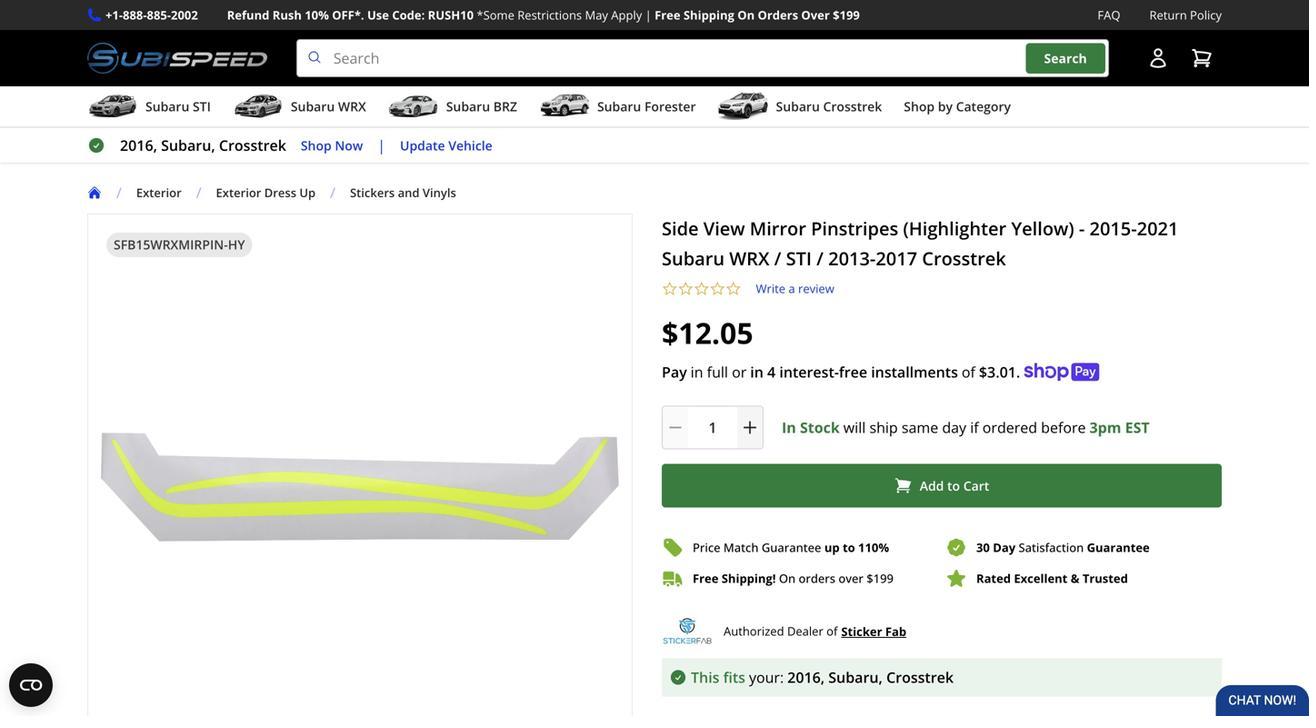 Task type: locate. For each thing, give the bounding box(es) containing it.
0 horizontal spatial in
[[691, 362, 703, 382]]

sfb15wrxmirpin-hy
[[114, 236, 245, 253]]

1 in from the left
[[691, 362, 703, 382]]

/ down 2016, subaru, crosstrek
[[196, 183, 201, 202]]

shop by category
[[904, 98, 1011, 115]]

110%
[[858, 540, 889, 556]]

1 vertical spatial sti
[[786, 246, 812, 271]]

vehicle
[[448, 137, 493, 154]]

empty star image
[[710, 281, 726, 297]]

to right add
[[947, 477, 960, 494]]

shop for shop now
[[301, 137, 332, 154]]

0 horizontal spatial exterior
[[136, 185, 182, 201]]

sti
[[193, 98, 211, 115], [786, 246, 812, 271]]

1 horizontal spatial shop
[[904, 98, 935, 115]]

2015-
[[1090, 216, 1137, 241]]

shop left now
[[301, 137, 332, 154]]

sti up 2016, subaru, crosstrek
[[193, 98, 211, 115]]

1 vertical spatial subaru,
[[828, 668, 883, 687]]

subaru left brz on the left top of page
[[446, 98, 490, 115]]

refund rush 10% off*. use code: rush10 *some restrictions may apply | free shipping on orders over $199
[[227, 7, 860, 23]]

1 horizontal spatial to
[[947, 477, 960, 494]]

to
[[947, 477, 960, 494], [843, 540, 855, 556]]

wrx up now
[[338, 98, 366, 115]]

/ right "up"
[[330, 183, 336, 202]]

subaru right a subaru crosstrek thumbnail image
[[776, 98, 820, 115]]

authorized
[[724, 623, 784, 640]]

to right up
[[843, 540, 855, 556]]

0 horizontal spatial 2016,
[[120, 136, 157, 155]]

side
[[662, 216, 699, 241]]

shop for shop by category
[[904, 98, 935, 115]]

free
[[839, 362, 867, 382]]

guarantee
[[762, 540, 821, 556], [1087, 540, 1150, 556]]

1 horizontal spatial free
[[693, 571, 719, 587]]

wrx up write
[[729, 246, 770, 271]]

stickers and vinyls
[[350, 185, 456, 201]]

exterior left dress
[[216, 185, 261, 201]]

free right apply
[[655, 7, 681, 23]]

$3.01
[[979, 362, 1016, 382]]

(highlighter
[[903, 216, 1007, 241]]

0 horizontal spatial of
[[827, 623, 838, 640]]

2016, right your:
[[787, 668, 825, 687]]

subaru down subispeed logo in the left of the page
[[145, 98, 189, 115]]

free down price
[[693, 571, 719, 587]]

before
[[1041, 418, 1086, 437]]

/ right 'home' image
[[116, 183, 122, 202]]

subaru,
[[161, 136, 215, 155], [828, 668, 883, 687]]

1 horizontal spatial in
[[750, 362, 764, 382]]

a subaru sti thumbnail image image
[[87, 93, 138, 120]]

1 vertical spatial of
[[827, 623, 838, 640]]

write
[[756, 281, 786, 297]]

shop
[[904, 98, 935, 115], [301, 137, 332, 154]]

excellent
[[1014, 571, 1068, 587]]

1 empty star image from the left
[[662, 281, 678, 297]]

0 vertical spatial wrx
[[338, 98, 366, 115]]

refund
[[227, 7, 269, 23]]

your:
[[749, 668, 784, 687]]

of left the $3.01
[[962, 362, 975, 382]]

0 horizontal spatial on
[[738, 7, 755, 23]]

subaru sti
[[145, 98, 211, 115]]

/ for exterior
[[116, 183, 122, 202]]

by
[[938, 98, 953, 115]]

2016, down subaru sti dropdown button
[[120, 136, 157, 155]]

0 horizontal spatial wrx
[[338, 98, 366, 115]]

None number field
[[662, 406, 764, 450]]

in left 4
[[750, 362, 764, 382]]

of
[[962, 362, 975, 382], [827, 623, 838, 640]]

empty star image
[[662, 281, 678, 297], [678, 281, 694, 297], [694, 281, 710, 297], [726, 281, 741, 297]]

return
[[1150, 7, 1187, 23]]

1 vertical spatial free
[[693, 571, 719, 587]]

0 vertical spatial to
[[947, 477, 960, 494]]

update
[[400, 137, 445, 154]]

subaru down the side
[[662, 246, 725, 271]]

2016,
[[120, 136, 157, 155], [787, 668, 825, 687]]

a subaru brz thumbnail image image
[[388, 93, 439, 120]]

increment image
[[741, 419, 759, 437]]

and
[[398, 185, 420, 201]]

| right now
[[378, 136, 386, 155]]

exterior for exterior
[[136, 185, 182, 201]]

shop now link
[[301, 135, 363, 156]]

3pm
[[1090, 418, 1121, 437]]

a subaru crosstrek thumbnail image image
[[718, 93, 769, 120]]

subaru crosstrek button
[[718, 90, 882, 126]]

0 horizontal spatial sti
[[193, 98, 211, 115]]

in
[[691, 362, 703, 382], [750, 362, 764, 382]]

shop left by
[[904, 98, 935, 115]]

in left full
[[691, 362, 703, 382]]

subaru up shop now
[[291, 98, 335, 115]]

subaru, down sticker
[[828, 668, 883, 687]]

0 horizontal spatial shop
[[301, 137, 332, 154]]

1 horizontal spatial sti
[[786, 246, 812, 271]]

a subaru forester thumbnail image image
[[539, 93, 590, 120]]

dealer
[[787, 623, 824, 640]]

0 vertical spatial 2016,
[[120, 136, 157, 155]]

shop inside shop by category dropdown button
[[904, 98, 935, 115]]

sticker fab image
[[662, 619, 713, 644]]

2 exterior from the left
[[216, 185, 261, 201]]

2 in from the left
[[750, 362, 764, 382]]

guarantee up trusted
[[1087, 540, 1150, 556]]

0 vertical spatial shop
[[904, 98, 935, 115]]

1 vertical spatial to
[[843, 540, 855, 556]]

2017
[[876, 246, 917, 271]]

fits
[[723, 668, 745, 687]]

0 vertical spatial subaru,
[[161, 136, 215, 155]]

home image
[[87, 186, 102, 200]]

0 horizontal spatial guarantee
[[762, 540, 821, 556]]

exterior up sfb15wrxmirpin-
[[136, 185, 182, 201]]

subaru left forester
[[597, 98, 641, 115]]

shipping!
[[722, 571, 776, 587]]

crosstrek inside side view mirror pinstripes (highlighter yellow) - 2015-2021 subaru wrx / sti / 2013-2017 crosstrek
[[922, 246, 1006, 271]]

subaru inside side view mirror pinstripes (highlighter yellow) - 2015-2021 subaru wrx / sti / 2013-2017 crosstrek
[[662, 246, 725, 271]]

sti inside side view mirror pinstripes (highlighter yellow) - 2015-2021 subaru wrx / sti / 2013-2017 crosstrek
[[786, 246, 812, 271]]

write a review link
[[756, 281, 834, 297]]

rush
[[273, 7, 302, 23]]

0 horizontal spatial free
[[655, 7, 681, 23]]

0 vertical spatial sti
[[193, 98, 211, 115]]

1 vertical spatial shop
[[301, 137, 332, 154]]

guarantee up free shipping! on orders over $ 199
[[762, 540, 821, 556]]

up
[[299, 185, 316, 201]]

sti up write a review
[[786, 246, 812, 271]]

1 horizontal spatial wrx
[[729, 246, 770, 271]]

1 exterior from the left
[[136, 185, 182, 201]]

subaru wrx button
[[233, 90, 366, 126]]

exterior dress up
[[216, 185, 316, 201]]

full
[[707, 362, 728, 382]]

yellow)
[[1011, 216, 1074, 241]]

off*.
[[332, 7, 364, 23]]

0 vertical spatial on
[[738, 7, 755, 23]]

orders
[[799, 571, 836, 587]]

sti inside dropdown button
[[193, 98, 211, 115]]

day
[[942, 418, 966, 437]]

1 horizontal spatial of
[[962, 362, 975, 382]]

subaru inside dropdown button
[[776, 98, 820, 115]]

sticker
[[841, 624, 882, 640]]

1 horizontal spatial 2016,
[[787, 668, 825, 687]]

&
[[1071, 571, 1080, 587]]

1 guarantee from the left
[[762, 540, 821, 556]]

.
[[1016, 362, 1020, 382]]

faq
[[1098, 7, 1121, 23]]

| right apply
[[645, 7, 652, 23]]

1 horizontal spatial subaru,
[[828, 668, 883, 687]]

0 horizontal spatial |
[[378, 136, 386, 155]]

subaru brz button
[[388, 90, 517, 126]]

/ up review
[[817, 246, 824, 271]]

1 horizontal spatial |
[[645, 7, 652, 23]]

subaru forester button
[[539, 90, 696, 126]]

pay in full or in 4 interest-free installments of $3.01 .
[[662, 362, 1020, 382]]

/
[[116, 183, 122, 202], [196, 183, 201, 202], [330, 183, 336, 202], [774, 246, 781, 271], [817, 246, 824, 271]]

1 horizontal spatial on
[[779, 571, 796, 587]]

subaru sti button
[[87, 90, 211, 126]]

ordered
[[983, 418, 1037, 437]]

0 vertical spatial free
[[655, 7, 681, 23]]

wrx inside dropdown button
[[338, 98, 366, 115]]

2016, subaru, crosstrek
[[120, 136, 286, 155]]

|
[[645, 7, 652, 23], [378, 136, 386, 155]]

exterior link
[[136, 185, 196, 201], [136, 185, 182, 201]]

1 vertical spatial wrx
[[729, 246, 770, 271]]

1 horizontal spatial guarantee
[[1087, 540, 1150, 556]]

0 horizontal spatial to
[[843, 540, 855, 556]]

trusted
[[1083, 571, 1128, 587]]

restrictions
[[518, 7, 582, 23]]

0 horizontal spatial subaru,
[[161, 136, 215, 155]]

of right dealer
[[827, 623, 838, 640]]

review
[[798, 281, 834, 297]]

2 guarantee from the left
[[1087, 540, 1150, 556]]

price match guarantee up to 110%
[[693, 540, 889, 556]]

1 vertical spatial on
[[779, 571, 796, 587]]

subaru, down subaru sti
[[161, 136, 215, 155]]

shop inside the shop now link
[[301, 137, 332, 154]]

this
[[691, 668, 720, 687]]

1 horizontal spatial exterior
[[216, 185, 261, 201]]



Task type: describe. For each thing, give the bounding box(es) containing it.
fab
[[885, 624, 906, 640]]

vinyls
[[423, 185, 456, 201]]

up
[[824, 540, 840, 556]]

2021
[[1137, 216, 1179, 241]]

view
[[703, 216, 745, 241]]

same
[[902, 418, 938, 437]]

wrx inside side view mirror pinstripes (highlighter yellow) - 2015-2021 subaru wrx / sti / 2013-2017 crosstrek
[[729, 246, 770, 271]]

/ down mirror on the right top of the page
[[774, 246, 781, 271]]

search input field
[[296, 39, 1109, 77]]

write a review
[[756, 281, 834, 297]]

button image
[[1147, 47, 1169, 69]]

in stock will ship same day if ordered before 3pm est
[[782, 418, 1150, 437]]

2 empty star image from the left
[[678, 281, 694, 297]]

subaru brz
[[446, 98, 517, 115]]

search
[[1044, 49, 1087, 67]]

will
[[844, 418, 866, 437]]

*some
[[477, 7, 514, 23]]

update vehicle button
[[400, 135, 493, 156]]

888-
[[123, 7, 147, 23]]

crosstrek inside dropdown button
[[823, 98, 882, 115]]

shop now
[[301, 137, 363, 154]]

search button
[[1026, 43, 1105, 74]]

dress
[[264, 185, 296, 201]]

day
[[993, 540, 1016, 556]]

add to cart button
[[662, 464, 1222, 508]]

return policy link
[[1150, 5, 1222, 25]]

10%
[[305, 7, 329, 23]]

a
[[789, 281, 795, 297]]

installments
[[871, 362, 958, 382]]

+1-
[[105, 7, 123, 23]]

authorized dealer of sticker fab
[[724, 623, 906, 640]]

subaru for subaru sti
[[145, 98, 189, 115]]

199
[[873, 571, 894, 587]]

this fits your: 2016, subaru, crosstrek
[[691, 668, 954, 687]]

of inside authorized dealer of sticker fab
[[827, 623, 838, 640]]

return policy
[[1150, 7, 1222, 23]]

subaru forester
[[597, 98, 696, 115]]

orders
[[758, 7, 798, 23]]

stock
[[800, 418, 840, 437]]

a subaru wrx thumbnail image image
[[233, 93, 284, 120]]

subaru for subaru brz
[[446, 98, 490, 115]]

interest-
[[779, 362, 839, 382]]

to inside button
[[947, 477, 960, 494]]

open widget image
[[9, 664, 53, 707]]

rated excellent & trusted
[[976, 571, 1128, 587]]

match
[[724, 540, 759, 556]]

4 empty star image from the left
[[726, 281, 741, 297]]

$199
[[833, 7, 860, 23]]

4
[[767, 362, 776, 382]]

sfb15wrxmirpin-
[[114, 236, 228, 253]]

exterior for exterior dress up
[[216, 185, 261, 201]]

pinstripes
[[811, 216, 898, 241]]

use
[[367, 7, 389, 23]]

30
[[976, 540, 990, 556]]

price
[[693, 540, 721, 556]]

885-
[[147, 7, 171, 23]]

shop pay image
[[1024, 363, 1099, 381]]

subispeed logo image
[[87, 39, 267, 77]]

subaru wrx
[[291, 98, 366, 115]]

rated
[[976, 571, 1011, 587]]

brz
[[493, 98, 517, 115]]

1 vertical spatial 2016,
[[787, 668, 825, 687]]

satisfaction
[[1019, 540, 1084, 556]]

0 vertical spatial |
[[645, 7, 652, 23]]

free shipping! on orders over $ 199
[[693, 571, 894, 587]]

add
[[920, 477, 944, 494]]

policy
[[1190, 7, 1222, 23]]

subaru for subaru wrx
[[291, 98, 335, 115]]

$
[[867, 571, 873, 587]]

decrement image
[[666, 419, 685, 437]]

ship
[[870, 418, 898, 437]]

est
[[1125, 418, 1150, 437]]

3 empty star image from the left
[[694, 281, 710, 297]]

subaru for subaru forester
[[597, 98, 641, 115]]

30 day satisfaction guarantee
[[976, 540, 1150, 556]]

update vehicle
[[400, 137, 493, 154]]

faq link
[[1098, 5, 1121, 25]]

subaru for subaru crosstrek
[[776, 98, 820, 115]]

0 vertical spatial of
[[962, 362, 975, 382]]

/ for stickers and vinyls
[[330, 183, 336, 202]]

stickers
[[350, 185, 395, 201]]

forester
[[645, 98, 696, 115]]

sticker fab link
[[841, 622, 906, 641]]

over
[[839, 571, 864, 587]]

side view mirror pinstripes (highlighter yellow) - 2015-2021 subaru wrx / sti / 2013-2017 crosstrek
[[662, 216, 1179, 271]]

now
[[335, 137, 363, 154]]

shipping
[[684, 7, 735, 23]]

or
[[732, 362, 747, 382]]

category
[[956, 98, 1011, 115]]

/ for exterior dress up
[[196, 183, 201, 202]]

1 vertical spatial |
[[378, 136, 386, 155]]

apply
[[611, 7, 642, 23]]

shop by category button
[[904, 90, 1011, 126]]

mirror
[[750, 216, 806, 241]]

add to cart
[[920, 477, 989, 494]]

if
[[970, 418, 979, 437]]

cart
[[963, 477, 989, 494]]

2002
[[171, 7, 198, 23]]



Task type: vqa. For each thing, say whether or not it's contained in the screenshot.
Update Vehicle button
yes



